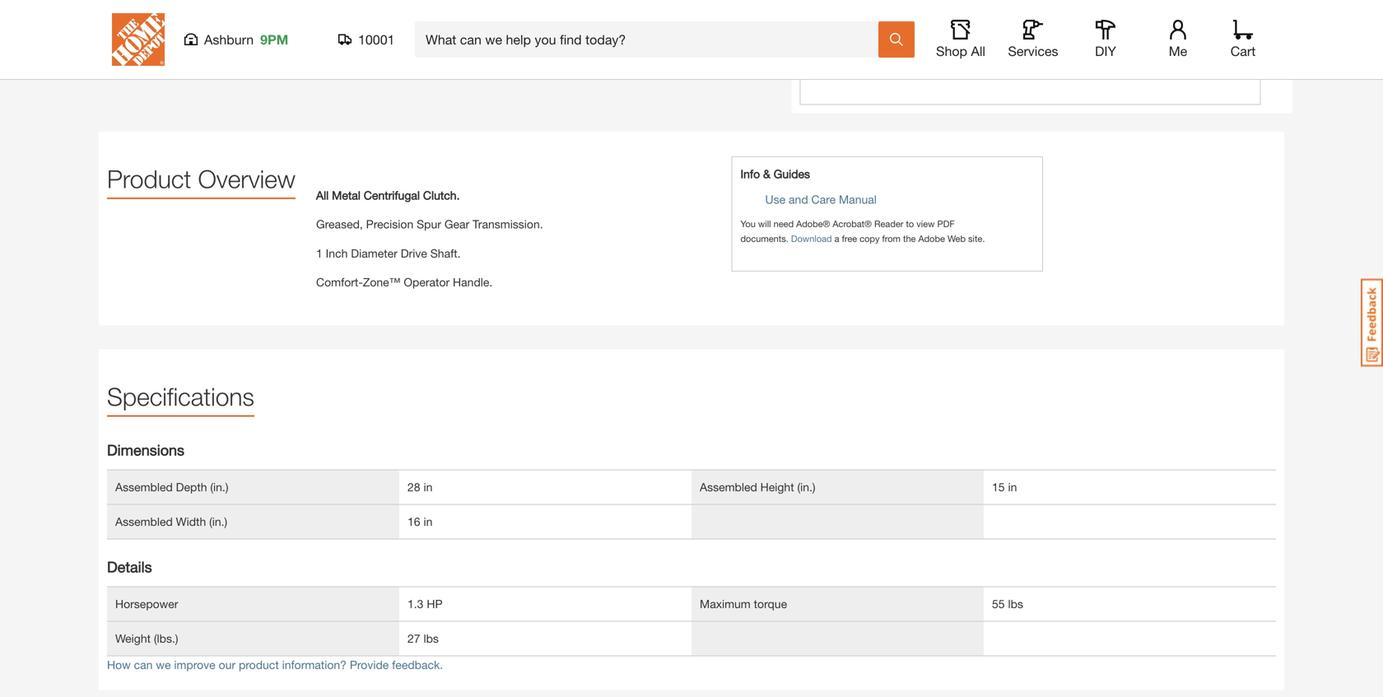 Task type: describe. For each thing, give the bounding box(es) containing it.
in for 28 in
[[424, 481, 433, 494]]

assembled for assembled depth (in.)
[[115, 481, 173, 494]]

28
[[408, 481, 421, 494]]

use and care manual
[[766, 193, 877, 206]]

product overview
[[107, 164, 296, 193]]

cart link
[[1226, 20, 1262, 59]]

shop
[[937, 43, 968, 59]]

drive
[[401, 247, 427, 260]]

ashburn 9pm
[[204, 32, 289, 47]]

1 # from the left
[[145, 49, 150, 60]]

product
[[239, 659, 279, 672]]

assembled for assembled height (in.)
[[700, 481, 758, 494]]

torque
[[754, 598, 788, 611]]

lbs for 27 lbs
[[424, 632, 439, 646]]

What can we help you find today? search field
[[426, 22, 878, 57]]

width
[[176, 515, 206, 529]]

our
[[219, 659, 236, 672]]

nearby
[[866, 10, 904, 24]]

you will need adobe® acrobat® reader to view pdf documents.
[[741, 219, 955, 244]]

guides
[[774, 167, 811, 181]]

shop all button
[[935, 20, 988, 59]]

documents.
[[741, 233, 789, 244]]

information?
[[282, 659, 347, 672]]

acrobat®
[[833, 219, 872, 229]]

use and care manual link
[[766, 193, 877, 206]]

316822196
[[150, 49, 195, 60]]

16
[[408, 515, 421, 529]]

reserve button
[[830, 43, 1232, 73]]

shaft.
[[431, 247, 461, 260]]

and
[[789, 193, 809, 206]]

check nearby stores link
[[830, 10, 940, 24]]

internet
[[111, 49, 142, 60]]

download
[[792, 233, 833, 244]]

gear
[[445, 218, 470, 231]]

clutch.
[[423, 189, 460, 202]]

ashburn
[[204, 32, 254, 47]]

to
[[907, 219, 915, 229]]

rental
[[365, 49, 391, 60]]

we
[[156, 659, 171, 672]]

horsepower
[[115, 598, 178, 611]]

(in.) for assembled width (in.)
[[209, 515, 227, 529]]

me
[[1170, 43, 1188, 59]]

assembled width (in.)
[[115, 515, 227, 529]]

greased,
[[316, 218, 363, 231]]

all inside button
[[972, 43, 986, 59]]

how can we improve our product information? provide feedback. link
[[107, 659, 443, 672]]

zone™
[[363, 276, 401, 289]]

reserve
[[1002, 49, 1060, 66]]

all metal centrifugal clutch.
[[316, 189, 460, 202]]

assembled height (in.)
[[700, 481, 816, 494]]

metal
[[332, 189, 361, 202]]

(in.) for assembled height (in.)
[[798, 481, 816, 494]]

28 in
[[408, 481, 433, 494]]

2 # from the left
[[448, 49, 453, 60]]

the home depot logo image
[[112, 13, 165, 66]]

diy
[[1096, 43, 1117, 59]]

10001 button
[[339, 31, 395, 48]]

lbs for 55 lbs
[[1009, 598, 1024, 611]]

how can we improve our product information? provide feedback.
[[107, 659, 443, 672]]

height
[[761, 481, 795, 494]]

pdf
[[938, 219, 955, 229]]

diy button
[[1080, 20, 1133, 59]]

comfort-
[[316, 276, 363, 289]]

diameter
[[351, 247, 398, 260]]

use
[[766, 193, 786, 206]]

services button
[[1008, 20, 1060, 59]]

info
[[741, 167, 760, 181]]

product
[[107, 164, 191, 193]]

subcategory
[[394, 49, 445, 60]]

you
[[741, 219, 756, 229]]

1.3 hp
[[408, 598, 443, 611]]

care
[[812, 193, 836, 206]]

details
[[107, 558, 152, 576]]

feedback link image
[[1362, 278, 1384, 367]]

rental subcategory # 820
[[365, 49, 468, 60]]

assembled for assembled width (in.)
[[115, 515, 173, 529]]



Task type: vqa. For each thing, say whether or not it's contained in the screenshot.
"1.3 HP"
yes



Task type: locate. For each thing, give the bounding box(es) containing it.
the
[[904, 233, 916, 244]]

in for 15 in
[[1009, 481, 1018, 494]]

lbs
[[1009, 598, 1024, 611], [424, 632, 439, 646]]

10001
[[358, 32, 395, 47]]

0 vertical spatial all
[[972, 43, 986, 59]]

maximum torque
[[700, 598, 788, 611]]

depth
[[176, 481, 207, 494]]

download link
[[792, 233, 833, 244]]

download a free copy from the adobe web site.
[[792, 233, 986, 244]]

spur
[[417, 218, 442, 231]]

adobe
[[919, 233, 946, 244]]

16 in
[[408, 515, 433, 529]]

need
[[774, 219, 794, 229]]

lbs right 55
[[1009, 598, 1024, 611]]

0 horizontal spatial lbs
[[424, 632, 439, 646]]

0 vertical spatial lbs
[[1009, 598, 1024, 611]]

precision
[[366, 218, 414, 231]]

55
[[993, 598, 1006, 611]]

stores
[[907, 10, 940, 24]]

1 vertical spatial lbs
[[424, 632, 439, 646]]

adobe®
[[797, 219, 831, 229]]

1
[[316, 247, 323, 260]]

me button
[[1153, 20, 1205, 59]]

in right '15'
[[1009, 481, 1018, 494]]

operator
[[404, 276, 450, 289]]

assembled down dimensions
[[115, 481, 173, 494]]

1 inch diameter drive shaft.
[[316, 247, 461, 260]]

(lbs.)
[[154, 632, 178, 646]]

(in.) right height on the right
[[798, 481, 816, 494]]

comfort-zone™ operator handle.
[[316, 276, 493, 289]]

overview
[[198, 164, 296, 193]]

check
[[830, 10, 863, 24]]

0 horizontal spatial #
[[145, 49, 150, 60]]

centrifugal
[[364, 189, 420, 202]]

1 horizontal spatial #
[[448, 49, 453, 60]]

#
[[145, 49, 150, 60], [448, 49, 453, 60]]

# right internet
[[145, 49, 150, 60]]

in for 16 in
[[424, 515, 433, 529]]

assembled down the "assembled depth (in.)" on the left of the page
[[115, 515, 173, 529]]

services
[[1009, 43, 1059, 59]]

provide
[[350, 659, 389, 672]]

15
[[993, 481, 1006, 494]]

1.3
[[408, 598, 424, 611]]

(in.) right depth
[[210, 481, 229, 494]]

site.
[[969, 233, 986, 244]]

improve
[[174, 659, 216, 672]]

web
[[948, 233, 966, 244]]

transmission.
[[473, 218, 543, 231]]

9pm
[[260, 32, 289, 47]]

can
[[134, 659, 153, 672]]

specifications
[[107, 382, 254, 411]]

a
[[835, 233, 840, 244]]

greased, precision spur gear transmission.
[[316, 218, 543, 231]]

assembled left height on the right
[[700, 481, 758, 494]]

lbs right 27
[[424, 632, 439, 646]]

handle.
[[453, 276, 493, 289]]

15 in
[[993, 481, 1018, 494]]

&
[[764, 167, 771, 181]]

820
[[453, 49, 468, 60]]

0 horizontal spatial all
[[316, 189, 329, 202]]

in
[[424, 481, 433, 494], [1009, 481, 1018, 494], [424, 515, 433, 529]]

free
[[842, 233, 858, 244]]

maximum
[[700, 598, 751, 611]]

1 horizontal spatial all
[[972, 43, 986, 59]]

dimensions
[[107, 442, 185, 459]]

# right subcategory
[[448, 49, 453, 60]]

manual
[[839, 193, 877, 206]]

(in.) right width
[[209, 515, 227, 529]]

in right 28
[[424, 481, 433, 494]]

hp
[[427, 598, 443, 611]]

all left metal
[[316, 189, 329, 202]]

1 vertical spatial all
[[316, 189, 329, 202]]

view
[[917, 219, 935, 229]]

all right shop
[[972, 43, 986, 59]]

(in.) for assembled depth (in.)
[[210, 481, 229, 494]]

27 lbs
[[408, 632, 439, 646]]

cart
[[1231, 43, 1257, 59]]

55 lbs
[[993, 598, 1024, 611]]

will
[[759, 219, 772, 229]]

reader
[[875, 219, 904, 229]]

27
[[408, 632, 421, 646]]

shop all
[[937, 43, 986, 59]]

1 horizontal spatial lbs
[[1009, 598, 1024, 611]]

in right 16
[[424, 515, 433, 529]]

all
[[972, 43, 986, 59], [316, 189, 329, 202]]

from
[[883, 233, 901, 244]]

internet # 316822196
[[111, 49, 195, 60]]

info & guides
[[741, 167, 811, 181]]

weight (lbs.)
[[115, 632, 178, 646]]

weight
[[115, 632, 151, 646]]



